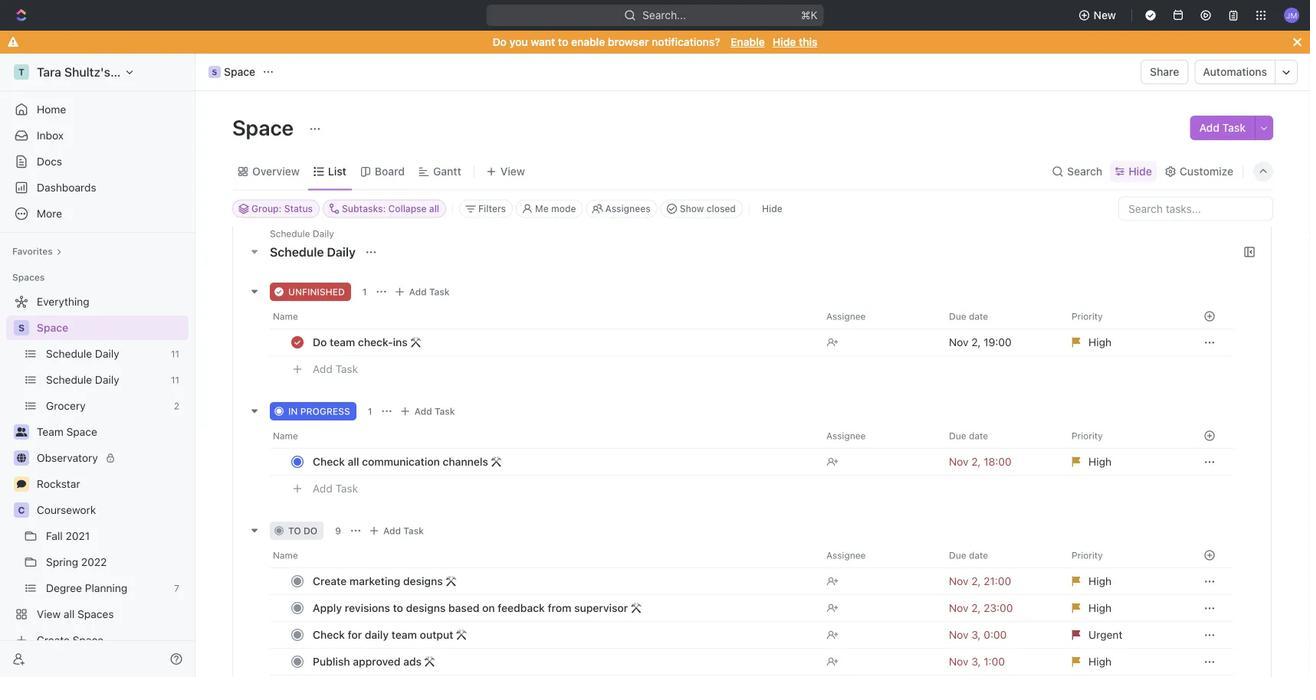 Task type: vqa. For each thing, say whether or not it's contained in the screenshot.
Board
yes



Task type: locate. For each thing, give the bounding box(es) containing it.
filters
[[479, 204, 506, 214]]

name down to do
[[273, 551, 298, 562]]

0 vertical spatial view
[[501, 165, 525, 178]]

to up check for daily team output ⚒️
[[393, 603, 403, 615]]

sidebar navigation
[[0, 54, 199, 678]]

0 vertical spatial spaces
[[12, 272, 45, 283]]

2 high button from the top
[[1063, 449, 1186, 477]]

all
[[429, 204, 440, 214], [348, 456, 359, 469], [64, 609, 75, 621]]

1 right unfinished
[[363, 287, 367, 298]]

due date
[[949, 312, 989, 322], [949, 431, 989, 442], [949, 551, 989, 562]]

2 date from the top
[[969, 431, 989, 442]]

all inside check all communication channels ⚒️ link
[[348, 456, 359, 469]]

shultz's
[[64, 65, 110, 79]]

⌘k
[[801, 9, 818, 21]]

add task button up 9
[[306, 480, 364, 499]]

0 vertical spatial check
[[313, 456, 345, 469]]

priority
[[1072, 312, 1103, 322], [1072, 431, 1103, 442], [1072, 551, 1103, 562]]

0 vertical spatial name button
[[270, 305, 818, 329]]

0 vertical spatial due
[[949, 312, 967, 322]]

1 vertical spatial date
[[969, 431, 989, 442]]

supervisor
[[575, 603, 628, 615]]

1 horizontal spatial all
[[348, 456, 359, 469]]

create
[[313, 576, 347, 589], [37, 635, 70, 647]]

2 high from the top
[[1089, 456, 1112, 469]]

0 vertical spatial designs
[[403, 576, 443, 589]]

hide left the this
[[773, 36, 796, 48]]

urgent button
[[1063, 622, 1186, 650]]

view up filters
[[501, 165, 525, 178]]

1 vertical spatial check
[[313, 630, 345, 642]]

to right 'want'
[[558, 36, 569, 48]]

0 horizontal spatial all
[[64, 609, 75, 621]]

schedule
[[270, 229, 310, 240], [270, 245, 324, 260], [46, 348, 92, 360], [46, 374, 92, 387]]

do left the you
[[493, 36, 507, 48]]

workspace
[[114, 65, 177, 79]]

schedule up grocery
[[46, 374, 92, 387]]

all right the collapse
[[429, 204, 440, 214]]

customize button
[[1160, 161, 1239, 183]]

create marketing designs ⚒️ link
[[309, 571, 814, 594]]

2 priority from the top
[[1072, 431, 1103, 442]]

1 vertical spatial schedule daily link
[[46, 368, 165, 393]]

due date for do team check-ins ⚒️
[[949, 312, 989, 322]]

notifications?
[[652, 36, 721, 48]]

⚒️ right the supervisor
[[631, 603, 642, 615]]

2 check from the top
[[313, 630, 345, 642]]

high button for do team check-ins ⚒️
[[1063, 329, 1186, 357]]

do
[[304, 526, 318, 537]]

schedule daily up grocery
[[46, 374, 119, 387]]

name down in
[[273, 431, 298, 442]]

all up create space
[[64, 609, 75, 621]]

tara shultz's workspace, , element
[[14, 64, 29, 80]]

assignee
[[827, 312, 866, 322], [827, 431, 866, 442], [827, 551, 866, 562]]

1 vertical spatial assignee button
[[818, 424, 940, 449]]

more button
[[6, 202, 189, 226]]

priority button for check all communication channels ⚒️
[[1063, 424, 1186, 449]]

2 vertical spatial name button
[[270, 544, 818, 569]]

team inside check for daily team output ⚒️ link
[[392, 630, 417, 642]]

1 schedule daily link from the top
[[46, 342, 165, 367]]

11
[[171, 349, 179, 360], [171, 375, 179, 386]]

2 vertical spatial due date
[[949, 551, 989, 562]]

1 vertical spatial all
[[348, 456, 359, 469]]

home link
[[6, 97, 189, 122]]

spaces down favorites
[[12, 272, 45, 283]]

apply
[[313, 603, 342, 615]]

t
[[18, 67, 25, 77]]

check
[[313, 456, 345, 469], [313, 630, 345, 642]]

team right daily
[[392, 630, 417, 642]]

status
[[284, 204, 313, 214]]

daily down the space 'link'
[[95, 348, 119, 360]]

0 vertical spatial team
[[330, 337, 355, 349]]

1 vertical spatial 11
[[171, 375, 179, 386]]

1 high from the top
[[1089, 337, 1112, 349]]

high button for check all communication channels ⚒️
[[1063, 449, 1186, 477]]

s
[[212, 67, 217, 76], [18, 323, 25, 334]]

name button for do team check-ins ⚒️
[[270, 305, 818, 329]]

daily down status
[[313, 229, 334, 240]]

Search tasks... text field
[[1120, 197, 1273, 220]]

share
[[1150, 66, 1180, 78]]

search
[[1068, 165, 1103, 178]]

name button up create marketing designs ⚒️ link at the bottom of page
[[270, 544, 818, 569]]

0 vertical spatial due date
[[949, 312, 989, 322]]

2 vertical spatial assignee
[[827, 551, 866, 562]]

1 name from the top
[[273, 312, 298, 322]]

1 high button from the top
[[1063, 329, 1186, 357]]

filters button
[[459, 200, 513, 218]]

add task button
[[1191, 116, 1255, 140], [391, 283, 456, 302], [306, 361, 364, 379], [396, 403, 461, 421], [306, 480, 364, 499], [365, 523, 430, 541]]

0 vertical spatial assignee
[[827, 312, 866, 322]]

1 vertical spatial spaces
[[78, 609, 114, 621]]

do down unfinished
[[313, 337, 327, 349]]

schedule daily down status
[[270, 229, 334, 240]]

0 horizontal spatial team
[[330, 337, 355, 349]]

1 horizontal spatial team
[[392, 630, 417, 642]]

create down view all spaces
[[37, 635, 70, 647]]

team space link
[[37, 420, 186, 445]]

jm button
[[1280, 3, 1305, 28]]

2 name from the top
[[273, 431, 298, 442]]

favorites button
[[6, 242, 68, 261]]

2 priority button from the top
[[1063, 424, 1186, 449]]

0 vertical spatial hide
[[773, 36, 796, 48]]

2 vertical spatial priority
[[1072, 551, 1103, 562]]

2 due date from the top
[[949, 431, 989, 442]]

1 vertical spatial view
[[37, 609, 61, 621]]

1 vertical spatial to
[[288, 526, 301, 537]]

1 priority from the top
[[1072, 312, 1103, 322]]

2 vertical spatial date
[[969, 551, 989, 562]]

space for create space
[[73, 635, 104, 647]]

7
[[174, 584, 179, 594]]

1 11 from the top
[[171, 349, 179, 360]]

on
[[482, 603, 495, 615]]

tree inside sidebar navigation
[[6, 290, 189, 653]]

tree containing everything
[[6, 290, 189, 653]]

add task
[[1200, 122, 1246, 134], [409, 287, 450, 298], [313, 364, 358, 376], [415, 407, 455, 418], [313, 483, 358, 496], [383, 526, 424, 537]]

schedule daily link down the space 'link'
[[46, 342, 165, 367]]

create space
[[37, 635, 104, 647]]

1 vertical spatial s
[[18, 323, 25, 334]]

name button up do team check-ins ⚒️ link
[[270, 305, 818, 329]]

1 check from the top
[[313, 456, 345, 469]]

3 assignee from the top
[[827, 551, 866, 562]]

name button for check all communication channels ⚒️
[[270, 424, 818, 449]]

all inside view all spaces link
[[64, 609, 75, 621]]

priority for check all communication channels ⚒️
[[1072, 431, 1103, 442]]

priority button for do team check-ins ⚒️
[[1063, 305, 1186, 329]]

high for create marketing designs ⚒️
[[1089, 576, 1112, 589]]

based
[[449, 603, 480, 615]]

assignee for check all communication channels ⚒️
[[827, 431, 866, 442]]

schedule daily link up grocery link
[[46, 368, 165, 393]]

show
[[680, 204, 704, 214]]

list
[[328, 165, 347, 178]]

subtasks:
[[342, 204, 386, 214]]

check down progress
[[313, 456, 345, 469]]

create marketing designs ⚒️
[[313, 576, 457, 589]]

spaces
[[12, 272, 45, 283], [78, 609, 114, 621]]

2 vertical spatial all
[[64, 609, 75, 621]]

0 vertical spatial name
[[273, 312, 298, 322]]

inbox link
[[6, 123, 189, 148]]

1 due date button from the top
[[940, 305, 1063, 329]]

0 horizontal spatial 1
[[363, 287, 367, 298]]

do team check-ins ⚒️ link
[[309, 332, 814, 354]]

due date button
[[940, 305, 1063, 329], [940, 424, 1063, 449], [940, 544, 1063, 569]]

check all communication channels ⚒️ link
[[309, 452, 814, 474]]

1 vertical spatial due
[[949, 431, 967, 442]]

check-
[[358, 337, 393, 349]]

0 vertical spatial priority
[[1072, 312, 1103, 322]]

0 vertical spatial schedule daily link
[[46, 342, 165, 367]]

1 vertical spatial priority
[[1072, 431, 1103, 442]]

2 vertical spatial assignee button
[[818, 544, 940, 569]]

5 high button from the top
[[1063, 649, 1186, 677]]

add up do
[[313, 483, 333, 496]]

2 vertical spatial due date button
[[940, 544, 1063, 569]]

2 name button from the top
[[270, 424, 818, 449]]

assignee button for do team check-ins ⚒️
[[818, 305, 940, 329]]

create space link
[[6, 629, 186, 653]]

1 date from the top
[[969, 312, 989, 322]]

2 horizontal spatial all
[[429, 204, 440, 214]]

0 vertical spatial 1
[[363, 287, 367, 298]]

0 vertical spatial s
[[212, 67, 217, 76]]

date for check all communication channels ⚒️
[[969, 431, 989, 442]]

all left communication
[[348, 456, 359, 469]]

space inside "link"
[[73, 635, 104, 647]]

2 due date button from the top
[[940, 424, 1063, 449]]

1 horizontal spatial do
[[493, 36, 507, 48]]

1 name button from the top
[[270, 305, 818, 329]]

view inside button
[[501, 165, 525, 178]]

feedback
[[498, 603, 545, 615]]

hide right closed
[[762, 204, 783, 214]]

task
[[1223, 122, 1246, 134], [429, 287, 450, 298], [336, 364, 358, 376], [435, 407, 455, 418], [336, 483, 358, 496], [404, 526, 424, 537]]

0 vertical spatial assignee button
[[818, 305, 940, 329]]

view for view all spaces
[[37, 609, 61, 621]]

high button
[[1063, 329, 1186, 357], [1063, 449, 1186, 477], [1063, 569, 1186, 596], [1063, 596, 1186, 623], [1063, 649, 1186, 677]]

1 horizontal spatial spaces
[[78, 609, 114, 621]]

⚒️ right channels
[[491, 456, 502, 469]]

0 horizontal spatial create
[[37, 635, 70, 647]]

s for s
[[18, 323, 25, 334]]

spring 2022 link
[[46, 551, 186, 575]]

1 vertical spatial team
[[392, 630, 417, 642]]

dashboards
[[37, 181, 96, 194]]

browser
[[608, 36, 649, 48]]

1 for check-
[[363, 287, 367, 298]]

1 assignee button from the top
[[818, 305, 940, 329]]

check left for
[[313, 630, 345, 642]]

add up progress
[[313, 364, 333, 376]]

1 horizontal spatial to
[[393, 603, 403, 615]]

0 horizontal spatial space, , element
[[14, 321, 29, 336]]

1 vertical spatial name button
[[270, 424, 818, 449]]

gantt link
[[430, 161, 462, 183]]

observatory
[[37, 452, 98, 465]]

3 due from the top
[[949, 551, 967, 562]]

assignees
[[605, 204, 651, 214]]

2 assignee from the top
[[827, 431, 866, 442]]

3 high button from the top
[[1063, 569, 1186, 596]]

schedule daily down the space 'link'
[[46, 348, 119, 360]]

due date for check all communication channels ⚒️
[[949, 431, 989, 442]]

3 name from the top
[[273, 551, 298, 562]]

check for check all communication channels ⚒️
[[313, 456, 345, 469]]

comment image
[[17, 480, 26, 489]]

2 vertical spatial hide
[[762, 204, 783, 214]]

4 high from the top
[[1089, 603, 1112, 615]]

high button for create marketing designs ⚒️
[[1063, 569, 1186, 596]]

check all communication channels ⚒️
[[313, 456, 502, 469]]

add up create marketing designs ⚒️
[[383, 526, 401, 537]]

collapse
[[388, 204, 427, 214]]

1 horizontal spatial create
[[313, 576, 347, 589]]

1 vertical spatial hide
[[1129, 165, 1153, 178]]

2 vertical spatial name
[[273, 551, 298, 562]]

create up apply
[[313, 576, 347, 589]]

fall
[[46, 530, 63, 543]]

0 vertical spatial priority button
[[1063, 305, 1186, 329]]

date for do team check-ins ⚒️
[[969, 312, 989, 322]]

1 vertical spatial due date button
[[940, 424, 1063, 449]]

1 horizontal spatial view
[[501, 165, 525, 178]]

1 vertical spatial assignee
[[827, 431, 866, 442]]

space, , element
[[209, 66, 221, 78], [14, 321, 29, 336]]

0 vertical spatial date
[[969, 312, 989, 322]]

view down degree
[[37, 609, 61, 621]]

2 horizontal spatial to
[[558, 36, 569, 48]]

1 horizontal spatial 1
[[368, 407, 372, 418]]

1 assignee from the top
[[827, 312, 866, 322]]

assignees button
[[586, 200, 658, 218]]

to left do
[[288, 526, 301, 537]]

1 horizontal spatial s
[[212, 67, 217, 76]]

1 priority button from the top
[[1063, 305, 1186, 329]]

team left the check-
[[330, 337, 355, 349]]

1 vertical spatial designs
[[406, 603, 446, 615]]

output
[[420, 630, 454, 642]]

1 vertical spatial name
[[273, 431, 298, 442]]

view inside tree
[[37, 609, 61, 621]]

0 vertical spatial do
[[493, 36, 507, 48]]

grocery link
[[46, 394, 168, 419]]

designs up output
[[406, 603, 446, 615]]

name button up check all communication channels ⚒️ link
[[270, 424, 818, 449]]

hide inside dropdown button
[[1129, 165, 1153, 178]]

0 horizontal spatial do
[[313, 337, 327, 349]]

1 due date from the top
[[949, 312, 989, 322]]

2 vertical spatial due
[[949, 551, 967, 562]]

tree
[[6, 290, 189, 653]]

name down unfinished
[[273, 312, 298, 322]]

team inside do team check-ins ⚒️ link
[[330, 337, 355, 349]]

progress
[[300, 407, 350, 418]]

3 assignee button from the top
[[818, 544, 940, 569]]

add up check all communication channels ⚒️
[[415, 407, 432, 418]]

to
[[558, 36, 569, 48], [288, 526, 301, 537], [393, 603, 403, 615]]

designs right the marketing
[[403, 576, 443, 589]]

0 horizontal spatial spaces
[[12, 272, 45, 283]]

0 vertical spatial create
[[313, 576, 347, 589]]

2 due from the top
[[949, 431, 967, 442]]

1 vertical spatial do
[[313, 337, 327, 349]]

spaces up "create space" "link" at bottom
[[78, 609, 114, 621]]

1 vertical spatial due date
[[949, 431, 989, 442]]

automations button
[[1196, 61, 1275, 84]]

0 vertical spatial to
[[558, 36, 569, 48]]

s inside 's space'
[[212, 67, 217, 76]]

0 vertical spatial 11
[[171, 349, 179, 360]]

2 vertical spatial priority button
[[1063, 544, 1186, 569]]

assignee for do team check-ins ⚒️
[[827, 312, 866, 322]]

1 due from the top
[[949, 312, 967, 322]]

you
[[510, 36, 528, 48]]

publish approved ads ⚒️ link
[[309, 652, 814, 674]]

create inside "link"
[[37, 635, 70, 647]]

publish
[[313, 656, 350, 669]]

hide button
[[756, 200, 789, 218]]

1 right progress
[[368, 407, 372, 418]]

hide right search
[[1129, 165, 1153, 178]]

globe image
[[17, 454, 26, 463]]

apply revisions to designs based on feedback from supervisor ⚒️ link
[[309, 598, 814, 620]]

show closed
[[680, 204, 736, 214]]

name for check
[[273, 431, 298, 442]]

1 vertical spatial 1
[[368, 407, 372, 418]]

0 vertical spatial space, , element
[[209, 66, 221, 78]]

0 horizontal spatial view
[[37, 609, 61, 621]]

0 horizontal spatial s
[[18, 323, 25, 334]]

3 high from the top
[[1089, 576, 1112, 589]]

schedule daily link
[[46, 342, 165, 367], [46, 368, 165, 393]]

2 assignee button from the top
[[818, 424, 940, 449]]

1 vertical spatial priority button
[[1063, 424, 1186, 449]]

daily
[[313, 229, 334, 240], [327, 245, 356, 260], [95, 348, 119, 360], [95, 374, 119, 387]]

1 vertical spatial create
[[37, 635, 70, 647]]

schedule daily
[[270, 229, 334, 240], [270, 245, 359, 260], [46, 348, 119, 360], [46, 374, 119, 387]]

s inside tree
[[18, 323, 25, 334]]

0 vertical spatial due date button
[[940, 305, 1063, 329]]

me
[[535, 204, 549, 214]]



Task type: describe. For each thing, give the bounding box(es) containing it.
all for spaces
[[64, 609, 75, 621]]

team space
[[37, 426, 97, 439]]

urgent
[[1089, 630, 1123, 642]]

daily up grocery link
[[95, 374, 119, 387]]

⚒️ right ins
[[411, 337, 421, 349]]

board
[[375, 165, 405, 178]]

schedule down the group: status
[[270, 229, 310, 240]]

enable
[[731, 36, 765, 48]]

view button
[[481, 161, 531, 183]]

s for s space
[[212, 67, 217, 76]]

in progress
[[288, 407, 350, 418]]

add task button up create marketing designs ⚒️
[[365, 523, 430, 541]]

everything link
[[6, 290, 186, 314]]

observatory link
[[37, 446, 186, 471]]

everything
[[37, 296, 89, 308]]

subtasks: collapse all
[[342, 204, 440, 214]]

0 horizontal spatial to
[[288, 526, 301, 537]]

to do
[[288, 526, 318, 537]]

me mode button
[[516, 200, 583, 218]]

fall 2021
[[46, 530, 90, 543]]

schedule down status
[[270, 245, 324, 260]]

assignee button for check all communication channels ⚒️
[[818, 424, 940, 449]]

5 high from the top
[[1089, 656, 1112, 669]]

1 for communication
[[368, 407, 372, 418]]

3 priority from the top
[[1072, 551, 1103, 562]]

user group image
[[16, 428, 27, 437]]

do team check-ins ⚒️
[[313, 337, 421, 349]]

check for check for daily team output ⚒️
[[313, 630, 345, 642]]

2 11 from the top
[[171, 375, 179, 386]]

3 name button from the top
[[270, 544, 818, 569]]

coursework link
[[37, 499, 186, 523]]

favorites
[[12, 246, 53, 257]]

degree planning link
[[46, 577, 168, 601]]

2
[[174, 401, 179, 412]]

0 vertical spatial all
[[429, 204, 440, 214]]

new button
[[1073, 3, 1126, 28]]

1 vertical spatial space, , element
[[14, 321, 29, 336]]

3 priority button from the top
[[1063, 544, 1186, 569]]

space for s space
[[224, 66, 255, 78]]

priority for do team check-ins ⚒️
[[1072, 312, 1103, 322]]

daily up unfinished
[[327, 245, 356, 260]]

2022
[[81, 556, 107, 569]]

ins
[[393, 337, 408, 349]]

due for check all communication channels ⚒️
[[949, 431, 967, 442]]

2 vertical spatial to
[[393, 603, 403, 615]]

⚒️ up the based
[[446, 576, 457, 589]]

fall 2021 link
[[46, 525, 186, 549]]

all for communication
[[348, 456, 359, 469]]

rockstar link
[[37, 472, 186, 497]]

ads
[[404, 656, 422, 669]]

rockstar
[[37, 478, 80, 491]]

4 high button from the top
[[1063, 596, 1186, 623]]

space for team space
[[66, 426, 97, 439]]

1 horizontal spatial space, , element
[[209, 66, 221, 78]]

3 due date button from the top
[[940, 544, 1063, 569]]

due for do team check-ins ⚒️
[[949, 312, 967, 322]]

new
[[1094, 9, 1117, 21]]

space link
[[37, 316, 186, 341]]

⚒️ right ads
[[425, 656, 435, 669]]

share button
[[1141, 60, 1189, 84]]

grocery
[[46, 400, 86, 413]]

communication
[[362, 456, 440, 469]]

check for daily team output ⚒️
[[313, 630, 467, 642]]

gantt
[[433, 165, 462, 178]]

spring 2022
[[46, 556, 107, 569]]

group: status
[[252, 204, 313, 214]]

c
[[18, 505, 25, 516]]

group:
[[252, 204, 282, 214]]

high for do team check-ins ⚒️
[[1089, 337, 1112, 349]]

view for view
[[501, 165, 525, 178]]

9
[[335, 526, 341, 537]]

closed
[[707, 204, 736, 214]]

s space
[[212, 66, 255, 78]]

create for create space
[[37, 635, 70, 647]]

board link
[[372, 161, 405, 183]]

add up do team check-ins ⚒️
[[409, 287, 427, 298]]

customize
[[1180, 165, 1234, 178]]

check for daily team output ⚒️ link
[[309, 625, 814, 647]]

space inside 'link'
[[37, 322, 68, 334]]

2 schedule daily link from the top
[[46, 368, 165, 393]]

home
[[37, 103, 66, 116]]

due date button for do team check-ins ⚒️
[[940, 305, 1063, 329]]

me mode
[[535, 204, 576, 214]]

this
[[799, 36, 818, 48]]

dashboards link
[[6, 176, 189, 200]]

schedule down the space 'link'
[[46, 348, 92, 360]]

coursework
[[37, 504, 96, 517]]

automations
[[1204, 66, 1268, 78]]

tara
[[37, 65, 61, 79]]

coursework, , element
[[14, 503, 29, 518]]

schedule daily up unfinished
[[270, 245, 359, 260]]

hide button
[[1111, 161, 1157, 183]]

publish approved ads ⚒️
[[313, 656, 435, 669]]

view button
[[481, 154, 531, 190]]

team
[[37, 426, 64, 439]]

spaces inside tree
[[78, 609, 114, 621]]

due date button for check all communication channels ⚒️
[[940, 424, 1063, 449]]

hide inside button
[[762, 204, 783, 214]]

jm
[[1287, 11, 1298, 19]]

approved
[[353, 656, 401, 669]]

add up customize
[[1200, 122, 1220, 134]]

add task button up ins
[[391, 283, 456, 302]]

⚒️ right output
[[456, 630, 467, 642]]

enable
[[571, 36, 605, 48]]

marketing
[[350, 576, 401, 589]]

docs link
[[6, 150, 189, 174]]

add task button up check all communication channels ⚒️
[[396, 403, 461, 421]]

create for create marketing designs ⚒️
[[313, 576, 347, 589]]

show closed button
[[661, 200, 743, 218]]

search...
[[643, 9, 686, 21]]

3 due date from the top
[[949, 551, 989, 562]]

do you want to enable browser notifications? enable hide this
[[493, 36, 818, 48]]

degree planning
[[46, 582, 127, 595]]

add task button up customize
[[1191, 116, 1255, 140]]

in
[[288, 407, 298, 418]]

spring
[[46, 556, 78, 569]]

degree
[[46, 582, 82, 595]]

do for do team check-ins ⚒️
[[313, 337, 327, 349]]

3 date from the top
[[969, 551, 989, 562]]

name for do
[[273, 312, 298, 322]]

mode
[[551, 204, 576, 214]]

list link
[[325, 161, 347, 183]]

high for check all communication channels ⚒️
[[1089, 456, 1112, 469]]

overview
[[252, 165, 300, 178]]

add task button down do team check-ins ⚒️
[[306, 361, 364, 379]]

do for do you want to enable browser notifications? enable hide this
[[493, 36, 507, 48]]

more
[[37, 207, 62, 220]]

2021
[[66, 530, 90, 543]]



